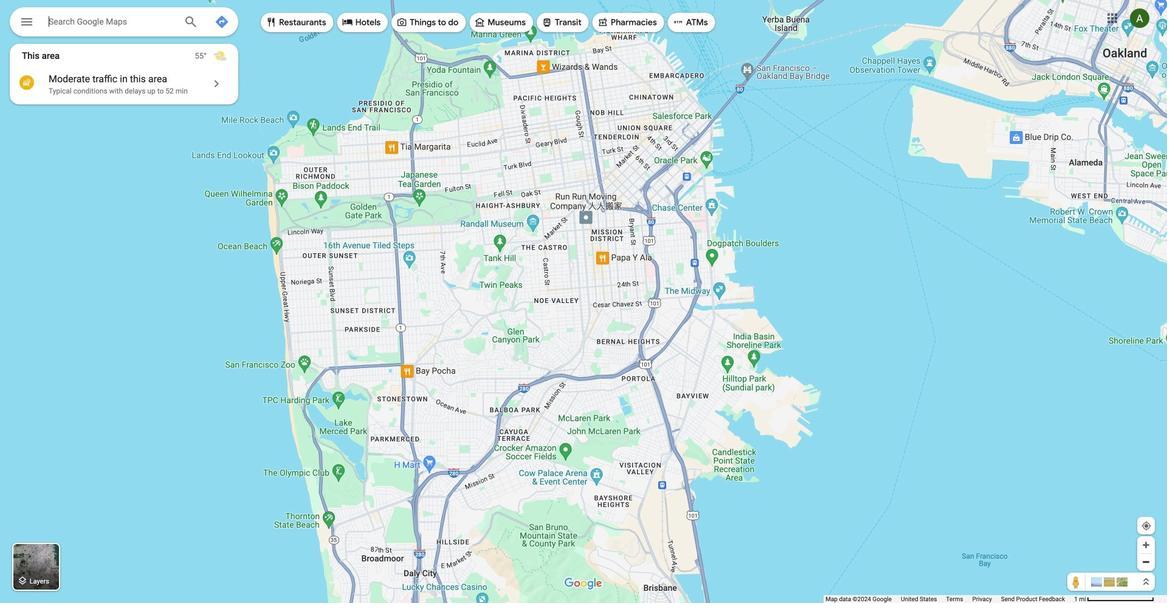 Task type: vqa. For each thing, say whether or not it's contained in the screenshot.
2 hr 21 min's 21%
no



Task type: describe. For each thing, give the bounding box(es) containing it.
partly cloudy image
[[213, 49, 227, 63]]

show street view coverage image
[[1068, 573, 1086, 592]]

none search field inside google maps element
[[10, 7, 238, 40]]

none field inside 'search google maps' field
[[49, 14, 174, 29]]



Task type: locate. For each thing, give the bounding box(es) containing it.
show your location image
[[1141, 521, 1152, 532]]

Search Google Maps field
[[10, 7, 238, 40]]

zoom out image
[[1142, 558, 1151, 567]]

zoom in image
[[1142, 541, 1151, 550]]

google account: augustus odena  
(augustus@adept.ai) image
[[1130, 9, 1150, 28]]

None field
[[49, 14, 174, 29]]

this area region
[[10, 44, 238, 105]]

google maps element
[[0, 0, 1167, 604]]

None search field
[[10, 7, 238, 40]]



